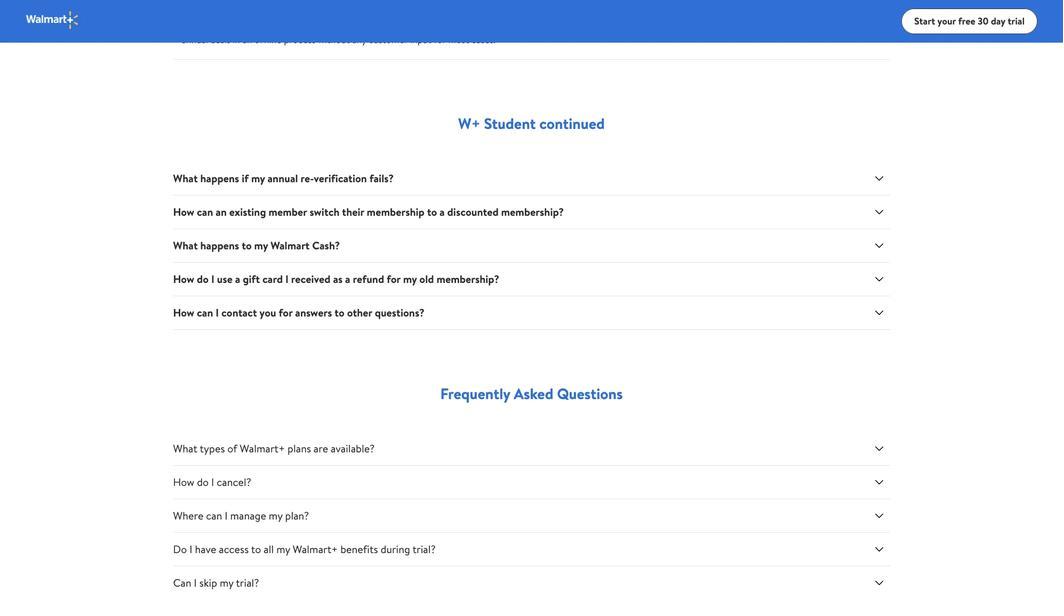 Task type: vqa. For each thing, say whether or not it's contained in the screenshot.
the bottom What
yes



Task type: locate. For each thing, give the bounding box(es) containing it.
2 will from the left
[[675, 20, 688, 33]]

can right where
[[206, 509, 222, 523]]

an right in at the left top of page
[[242, 33, 252, 46]]

2 vertical spatial can
[[206, 509, 222, 523]]

2 happens from the top
[[200, 238, 239, 253]]

the left the program
[[791, 20, 805, 33]]

i
[[211, 272, 214, 286], [285, 272, 289, 286], [216, 306, 219, 320], [211, 475, 214, 490], [225, 509, 228, 523], [189, 542, 192, 557], [194, 576, 197, 590]]

1 will from the left
[[263, 20, 277, 33]]

0 horizontal spatial your
[[458, 20, 476, 33]]

do for use
[[197, 272, 209, 286]]

start your free 30 day trial button
[[901, 9, 1037, 34]]

asked
[[514, 384, 553, 404]]

my right all
[[276, 542, 290, 557]]

a right as
[[345, 272, 350, 286]]

contact
[[221, 306, 257, 320]]

walmart+ right 'membership.'
[[632, 20, 672, 33]]

your right the verify
[[716, 20, 735, 33]]

0 vertical spatial happens
[[200, 171, 239, 186]]

1 vertical spatial do
[[197, 475, 209, 490]]

offline
[[254, 33, 282, 46]]

verified
[[202, 20, 234, 33]]

valid
[[292, 20, 311, 33]]

1 horizontal spatial will
[[675, 20, 688, 33]]

your
[[937, 14, 956, 28], [458, 20, 476, 33], [716, 20, 735, 33]]

benefits
[[340, 542, 378, 557]]

0 horizontal spatial a
[[235, 272, 240, 286]]

1 how from the top
[[173, 205, 194, 219]]

you
[[260, 306, 276, 320]]

without
[[318, 33, 350, 46]]

happens up use
[[200, 238, 239, 253]]

what happens to my walmart cash? image
[[873, 239, 886, 252]]

what
[[173, 171, 198, 186], [173, 238, 198, 253], [173, 442, 197, 456]]

1 horizontal spatial annual
[[267, 171, 298, 186]]

my
[[251, 171, 265, 186], [254, 238, 268, 253], [403, 272, 417, 286], [269, 509, 283, 523], [276, 542, 290, 557], [220, 576, 234, 590]]

1 what from the top
[[173, 171, 198, 186]]

the left start
[[388, 20, 402, 33]]

student
[[541, 20, 574, 33], [484, 113, 536, 134]]

a
[[440, 205, 445, 219], [235, 272, 240, 286], [345, 272, 350, 286]]

0 horizontal spatial annual
[[182, 33, 208, 46]]

a left the discounted at the left top
[[440, 205, 445, 219]]

discounted
[[447, 205, 499, 219]]

1 vertical spatial happens
[[200, 238, 239, 253]]

0 horizontal spatial student
[[484, 113, 536, 134]]

my left plan?
[[269, 509, 283, 523]]

how for how do i use a gift card i received as a refund for my old membership?
[[173, 272, 194, 286]]

1 vertical spatial membership?
[[437, 272, 499, 286]]

trial?
[[413, 542, 436, 557], [236, 576, 259, 590]]

trial? down access
[[236, 576, 259, 590]]

can left existing
[[197, 205, 213, 219]]

1 vertical spatial trial?
[[236, 576, 259, 590]]

of right 'date'
[[446, 20, 455, 33]]

0 vertical spatial of
[[446, 20, 455, 33]]

0 horizontal spatial will
[[263, 20, 277, 33]]

1 horizontal spatial the
[[791, 20, 805, 33]]

can
[[197, 205, 213, 219], [197, 306, 213, 320], [206, 509, 222, 523]]

0 vertical spatial can
[[197, 205, 213, 219]]

plan?
[[285, 509, 309, 523]]

do left use
[[197, 272, 209, 286]]

your left free
[[937, 14, 956, 28]]

i left manage
[[225, 509, 228, 523]]

2 horizontal spatial your
[[937, 14, 956, 28]]

annual
[[182, 33, 208, 46], [267, 171, 298, 186]]

2 do from the top
[[197, 475, 209, 490]]

do for cancel?
[[197, 475, 209, 490]]

w+
[[458, 113, 480, 134]]

how for how do i cancel?
[[173, 475, 194, 490]]

2 horizontal spatial a
[[440, 205, 445, 219]]

to left all
[[251, 542, 261, 557]]

my left walmart
[[254, 238, 268, 253]]

what happens if my annual re-verification fails?
[[173, 171, 394, 186]]

program
[[807, 20, 843, 33]]

customer
[[369, 33, 408, 46]]

be
[[279, 20, 289, 33]]

0 vertical spatial annual
[[182, 33, 208, 46]]

of right types
[[227, 442, 237, 456]]

0 horizontal spatial trial?
[[236, 576, 259, 590]]

gift
[[243, 272, 260, 286]]

student left 'membership.'
[[541, 20, 574, 33]]

are
[[314, 442, 328, 456]]

walmart+ right 'paid'
[[498, 20, 539, 33]]

walmart+ down plan?
[[293, 542, 338, 557]]

their
[[342, 205, 364, 219]]

status
[[236, 20, 261, 33]]

0 vertical spatial do
[[197, 272, 209, 286]]

what types of walmart+ plans are available? image
[[873, 443, 886, 456]]

card
[[262, 272, 283, 286]]

day
[[991, 14, 1005, 28]]

do
[[197, 272, 209, 286], [197, 475, 209, 490]]

date
[[426, 20, 444, 33]]

walmart+ left plans
[[240, 442, 285, 456]]

of inside your verified status will be valid for one year from the start date of your paid walmart+ student membership. walmart+ will verify your eligibility for the program on an annual basis in an offline process without any customer input for most cases.
[[446, 20, 455, 33]]

0 vertical spatial what
[[173, 171, 198, 186]]

will
[[263, 20, 277, 33], [675, 20, 688, 33]]

1 horizontal spatial trial?
[[413, 542, 436, 557]]

1 do from the top
[[197, 272, 209, 286]]

2 vertical spatial what
[[173, 442, 197, 456]]

if
[[242, 171, 249, 186]]

for left most
[[434, 33, 446, 46]]

2 the from the left
[[791, 20, 805, 33]]

will left "be"
[[263, 20, 277, 33]]

can left contact at bottom
[[197, 306, 213, 320]]

student right w+
[[484, 113, 536, 134]]

how do i use a gift card i received as a refund for my old membership? image
[[873, 273, 886, 286]]

an right on
[[858, 20, 868, 33]]

1 horizontal spatial membership?
[[501, 205, 564, 219]]

will left the verify
[[675, 20, 688, 33]]

your inside button
[[937, 14, 956, 28]]

on
[[845, 20, 856, 33]]

3 what from the top
[[173, 442, 197, 456]]

membership?
[[501, 205, 564, 219], [437, 272, 499, 286]]

input
[[410, 33, 431, 46]]

any
[[352, 33, 366, 46]]

how can i contact you for answers to other questions? image
[[873, 307, 886, 319]]

w+ student continued
[[458, 113, 605, 134]]

walmart+
[[498, 20, 539, 33], [632, 20, 672, 33], [240, 442, 285, 456], [293, 542, 338, 557]]

2 how from the top
[[173, 272, 194, 286]]

verify
[[690, 20, 714, 33]]

my left old in the left of the page
[[403, 272, 417, 286]]

have
[[195, 542, 216, 557]]

do left cancel?
[[197, 475, 209, 490]]

i right do
[[189, 542, 192, 557]]

start
[[404, 20, 423, 33]]

an
[[858, 20, 868, 33], [242, 33, 252, 46], [216, 205, 227, 219]]

3 how from the top
[[173, 306, 194, 320]]

your verified status will be valid for one year from the start date of your paid walmart+ student membership. walmart+ will verify your eligibility for the program on an annual basis in an offline process without any customer input for most cases.
[[182, 20, 868, 46]]

1 vertical spatial what
[[173, 238, 198, 253]]

the
[[388, 20, 402, 33], [791, 20, 805, 33]]

of
[[446, 20, 455, 33], [227, 442, 237, 456]]

access
[[219, 542, 249, 557]]

1 vertical spatial of
[[227, 442, 237, 456]]

to right membership
[[427, 205, 437, 219]]

annual left the re-
[[267, 171, 298, 186]]

1 happens from the top
[[200, 171, 239, 186]]

1 horizontal spatial an
[[242, 33, 252, 46]]

30
[[978, 14, 989, 28]]

your left 'paid'
[[458, 20, 476, 33]]

switch
[[310, 205, 340, 219]]

0 horizontal spatial the
[[388, 20, 402, 33]]

how
[[173, 205, 194, 219], [173, 272, 194, 286], [173, 306, 194, 320], [173, 475, 194, 490]]

happens left if
[[200, 171, 239, 186]]

0 vertical spatial membership?
[[501, 205, 564, 219]]

a right use
[[235, 272, 240, 286]]

member
[[269, 205, 307, 219]]

do
[[173, 542, 187, 557]]

0 vertical spatial student
[[541, 20, 574, 33]]

0 horizontal spatial of
[[227, 442, 237, 456]]

frequently
[[440, 384, 510, 404]]

paid
[[479, 20, 496, 33]]

how do i cancel? image
[[873, 476, 886, 489]]

annual left basis
[[182, 33, 208, 46]]

an left existing
[[216, 205, 227, 219]]

annual inside your verified status will be valid for one year from the start date of your paid walmart+ student membership. walmart+ will verify your eligibility for the program on an annual basis in an offline process without any customer input for most cases.
[[182, 33, 208, 46]]

1 vertical spatial can
[[197, 306, 213, 320]]

1 horizontal spatial student
[[541, 20, 574, 33]]

can for contact
[[197, 306, 213, 320]]

trial
[[1008, 14, 1025, 28]]

answers
[[295, 306, 332, 320]]

1 vertical spatial annual
[[267, 171, 298, 186]]

i left skip
[[194, 576, 197, 590]]

1 horizontal spatial of
[[446, 20, 455, 33]]

4 how from the top
[[173, 475, 194, 490]]

can for manage
[[206, 509, 222, 523]]

where can i manage my plan? image
[[873, 510, 886, 523]]

free
[[958, 14, 975, 28]]

trial? right the during
[[413, 542, 436, 557]]

where can i manage my plan?
[[173, 509, 309, 523]]

to
[[427, 205, 437, 219], [242, 238, 252, 253], [335, 306, 345, 320], [251, 542, 261, 557]]



Task type: describe. For each thing, give the bounding box(es) containing it.
my right skip
[[220, 576, 234, 590]]

old
[[419, 272, 434, 286]]

how can an existing member switch their membership to a discounted membership?
[[173, 205, 564, 219]]

from
[[365, 20, 386, 33]]

how do i use a gift card i received as a refund for my old membership?
[[173, 272, 499, 286]]

1 horizontal spatial your
[[716, 20, 735, 33]]

i right card
[[285, 272, 289, 286]]

start
[[914, 14, 935, 28]]

what types of walmart+ plans are available?
[[173, 442, 375, 456]]

where
[[173, 509, 203, 523]]

types
[[200, 442, 225, 456]]

happens for if
[[200, 171, 239, 186]]

cancel?
[[217, 475, 251, 490]]

re-
[[301, 171, 314, 186]]

happens for to
[[200, 238, 239, 253]]

one
[[327, 20, 343, 33]]

in
[[233, 33, 240, 46]]

membership
[[367, 205, 424, 219]]

start your free 30 day trial
[[914, 14, 1025, 28]]

1 vertical spatial student
[[484, 113, 536, 134]]

continued
[[539, 113, 605, 134]]

how for how can i contact you for answers to other questions?
[[173, 306, 194, 320]]

what for frequently asked questions
[[173, 442, 197, 456]]

do i have access to all my walmart+ benefits during trial? image
[[873, 544, 886, 556]]

your
[[182, 20, 200, 33]]

cash?
[[312, 238, 340, 253]]

to left 'other'
[[335, 306, 345, 320]]

i left use
[[211, 272, 214, 286]]

2 what from the top
[[173, 238, 198, 253]]

for right refund
[[387, 272, 401, 286]]

0 horizontal spatial an
[[216, 205, 227, 219]]

my right if
[[251, 171, 265, 186]]

how can i contact you for answers to other questions?
[[173, 306, 424, 320]]

do i have access to all my walmart+ benefits during trial?
[[173, 542, 436, 557]]

1 horizontal spatial a
[[345, 272, 350, 286]]

frequently asked questions
[[440, 384, 623, 404]]

year
[[345, 20, 363, 33]]

for right eligibility
[[777, 20, 789, 33]]

0 horizontal spatial membership?
[[437, 272, 499, 286]]

what happens to my walmart cash?
[[173, 238, 340, 253]]

0 vertical spatial trial?
[[413, 542, 436, 557]]

can i skip my trial? image
[[873, 577, 886, 590]]

i left cancel?
[[211, 475, 214, 490]]

how for how can an existing member switch their membership to a discounted membership?
[[173, 205, 194, 219]]

existing
[[229, 205, 266, 219]]

eligibility
[[737, 20, 775, 33]]

for right "you"
[[279, 306, 293, 320]]

i left contact at bottom
[[216, 306, 219, 320]]

for left one
[[313, 20, 325, 33]]

cases.
[[471, 33, 495, 46]]

most
[[448, 33, 469, 46]]

as
[[333, 272, 343, 286]]

student inside your verified status will be valid for one year from the start date of your paid walmart+ student membership. walmart+ will verify your eligibility for the program on an annual basis in an offline process without any customer input for most cases.
[[541, 20, 574, 33]]

w+ image
[[26, 10, 79, 30]]

refund
[[353, 272, 384, 286]]

to down existing
[[242, 238, 252, 253]]

how do i cancel?
[[173, 475, 251, 490]]

skip
[[199, 576, 217, 590]]

what happens if my annual re-verification fails? image
[[873, 172, 886, 185]]

basis
[[211, 33, 230, 46]]

use
[[217, 272, 233, 286]]

other
[[347, 306, 372, 320]]

manage
[[230, 509, 266, 523]]

can
[[173, 576, 191, 590]]

process
[[284, 33, 316, 46]]

during
[[381, 542, 410, 557]]

received
[[291, 272, 330, 286]]

how can an existing member switch their membership to a discounted membership? image
[[873, 206, 886, 219]]

membership.
[[576, 20, 629, 33]]

verification
[[314, 171, 367, 186]]

questions
[[557, 384, 623, 404]]

can for existing
[[197, 205, 213, 219]]

walmart
[[271, 238, 310, 253]]

2 horizontal spatial an
[[858, 20, 868, 33]]

1 the from the left
[[388, 20, 402, 33]]

plans
[[287, 442, 311, 456]]

questions?
[[375, 306, 424, 320]]

all
[[264, 542, 274, 557]]

fails?
[[369, 171, 394, 186]]

what for w+ student continued
[[173, 171, 198, 186]]

available?
[[331, 442, 375, 456]]

can i skip my trial?
[[173, 576, 259, 590]]



